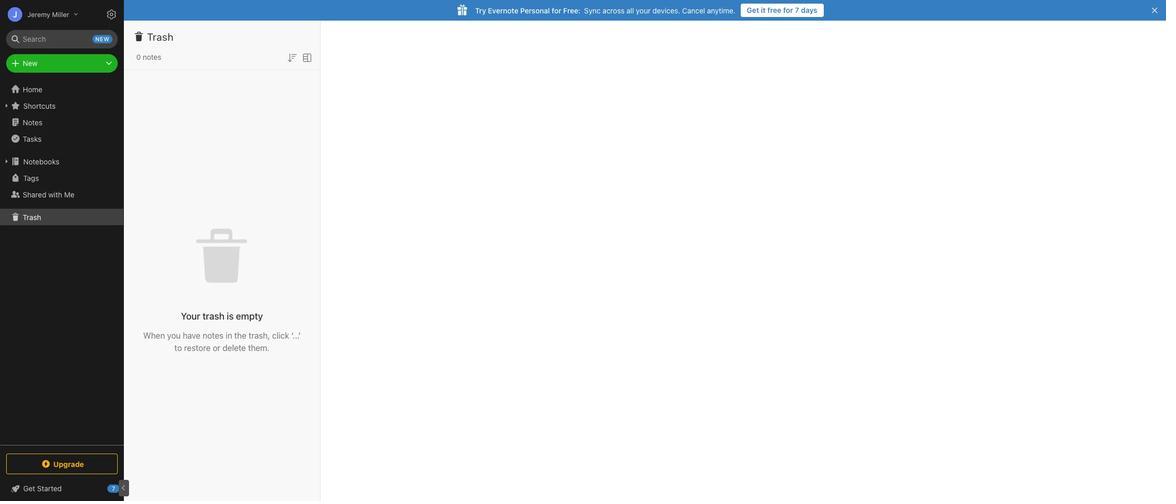 Task type: vqa. For each thing, say whether or not it's contained in the screenshot.
More actions icon
no



Task type: describe. For each thing, give the bounding box(es) containing it.
have
[[183, 331, 200, 340]]

get started
[[23, 485, 62, 494]]

shortcuts button
[[0, 98, 123, 114]]

Search text field
[[13, 30, 110, 49]]

7 inside button
[[795, 6, 799, 14]]

notes
[[23, 118, 42, 127]]

try
[[475, 6, 486, 15]]

for for 7
[[783, 6, 793, 14]]

get for get started
[[23, 485, 35, 494]]

trash inside tree
[[23, 213, 41, 222]]

Help and Learning task checklist field
[[0, 481, 124, 498]]

tree containing home
[[0, 81, 124, 445]]

evernote
[[488, 6, 518, 15]]

is
[[227, 311, 234, 322]]

0 vertical spatial notes
[[143, 53, 161, 61]]

trash inside note list element
[[147, 31, 174, 43]]

try evernote personal for free: sync across all your devices. cancel anytime.
[[475, 6, 735, 15]]

'...'
[[291, 331, 301, 340]]

all
[[627, 6, 634, 15]]

tags button
[[0, 170, 123, 186]]

trash link
[[0, 209, 123, 226]]

you
[[167, 331, 181, 340]]

jeremy
[[27, 10, 50, 18]]

free:
[[563, 6, 581, 15]]

empty
[[236, 311, 263, 322]]

shortcuts
[[23, 101, 56, 110]]

your
[[636, 6, 651, 15]]

expand notebooks image
[[3, 157, 11, 166]]

them.
[[248, 344, 269, 353]]

Account field
[[0, 4, 78, 25]]

settings image
[[105, 8, 118, 21]]

anytime.
[[707, 6, 735, 15]]

get it free for 7 days
[[747, 6, 817, 14]]

the
[[234, 331, 246, 340]]

or
[[213, 344, 220, 353]]

tasks
[[23, 134, 42, 143]]

for for free:
[[552, 6, 561, 15]]

get for get it free for 7 days
[[747, 6, 759, 14]]

0
[[136, 53, 141, 61]]

new
[[23, 59, 38, 68]]

sync
[[584, 6, 601, 15]]



Task type: locate. For each thing, give the bounding box(es) containing it.
get inside button
[[747, 6, 759, 14]]

get left started
[[23, 485, 35, 494]]

your
[[181, 311, 200, 322]]

devices.
[[653, 6, 680, 15]]

new
[[95, 36, 109, 42]]

me
[[64, 190, 74, 199]]

for left free:
[[552, 6, 561, 15]]

shared with me
[[23, 190, 74, 199]]

7 left click to collapse image
[[112, 486, 115, 492]]

1 horizontal spatial 7
[[795, 6, 799, 14]]

note window - empty element
[[321, 21, 1166, 502]]

notes
[[143, 53, 161, 61], [203, 331, 224, 340]]

1 vertical spatial notes
[[203, 331, 224, 340]]

0 horizontal spatial notes
[[143, 53, 161, 61]]

tags
[[23, 174, 39, 182]]

1 horizontal spatial for
[[783, 6, 793, 14]]

across
[[603, 6, 625, 15]]

cancel
[[682, 6, 705, 15]]

0 horizontal spatial 7
[[112, 486, 115, 492]]

0 vertical spatial trash
[[147, 31, 174, 43]]

when you have notes in the trash, click '...' to restore or delete them.
[[143, 331, 301, 353]]

trash up 0 notes
[[147, 31, 174, 43]]

get it free for 7 days button
[[741, 4, 824, 17]]

trash
[[203, 311, 224, 322]]

0 horizontal spatial get
[[23, 485, 35, 494]]

for right free at the right top
[[783, 6, 793, 14]]

when
[[143, 331, 165, 340]]

get inside help and learning task checklist field
[[23, 485, 35, 494]]

click
[[272, 331, 289, 340]]

1 vertical spatial 7
[[112, 486, 115, 492]]

1 vertical spatial get
[[23, 485, 35, 494]]

jeremy miller
[[27, 10, 69, 18]]

your trash is empty
[[181, 311, 263, 322]]

0 horizontal spatial for
[[552, 6, 561, 15]]

to
[[174, 344, 182, 353]]

upgrade button
[[6, 454, 118, 475]]

Sort options field
[[286, 51, 298, 64]]

click to collapse image
[[120, 483, 128, 495]]

for inside button
[[783, 6, 793, 14]]

shared
[[23, 190, 46, 199]]

tree
[[0, 81, 124, 445]]

tasks button
[[0, 131, 123, 147]]

started
[[37, 485, 62, 494]]

1 horizontal spatial trash
[[147, 31, 174, 43]]

new search field
[[13, 30, 113, 49]]

with
[[48, 190, 62, 199]]

trash down shared
[[23, 213, 41, 222]]

personal
[[520, 6, 550, 15]]

shared with me link
[[0, 186, 123, 203]]

7 inside help and learning task checklist field
[[112, 486, 115, 492]]

notes up or
[[203, 331, 224, 340]]

new button
[[6, 54, 118, 73]]

notes link
[[0, 114, 123, 131]]

trash
[[147, 31, 174, 43], [23, 213, 41, 222]]

get
[[747, 6, 759, 14], [23, 485, 35, 494]]

miller
[[52, 10, 69, 18]]

7
[[795, 6, 799, 14], [112, 486, 115, 492]]

note list element
[[124, 21, 321, 502]]

home
[[23, 85, 42, 94]]

trash,
[[249, 331, 270, 340]]

in
[[226, 331, 232, 340]]

0 vertical spatial get
[[747, 6, 759, 14]]

it
[[761, 6, 766, 14]]

upgrade
[[53, 460, 84, 469]]

free
[[767, 6, 781, 14]]

1 horizontal spatial get
[[747, 6, 759, 14]]

2 for from the left
[[552, 6, 561, 15]]

View options field
[[298, 51, 313, 64]]

1 for from the left
[[783, 6, 793, 14]]

notebooks link
[[0, 153, 123, 170]]

for
[[783, 6, 793, 14], [552, 6, 561, 15]]

home link
[[0, 81, 124, 98]]

0 vertical spatial 7
[[795, 6, 799, 14]]

7 left days
[[795, 6, 799, 14]]

restore
[[184, 344, 211, 353]]

notes right 0
[[143, 53, 161, 61]]

1 vertical spatial trash
[[23, 213, 41, 222]]

notebooks
[[23, 157, 59, 166]]

1 horizontal spatial notes
[[203, 331, 224, 340]]

get left it
[[747, 6, 759, 14]]

0 notes
[[136, 53, 161, 61]]

days
[[801, 6, 817, 14]]

delete
[[223, 344, 246, 353]]

0 horizontal spatial trash
[[23, 213, 41, 222]]

notes inside "when you have notes in the trash, click '...' to restore or delete them."
[[203, 331, 224, 340]]



